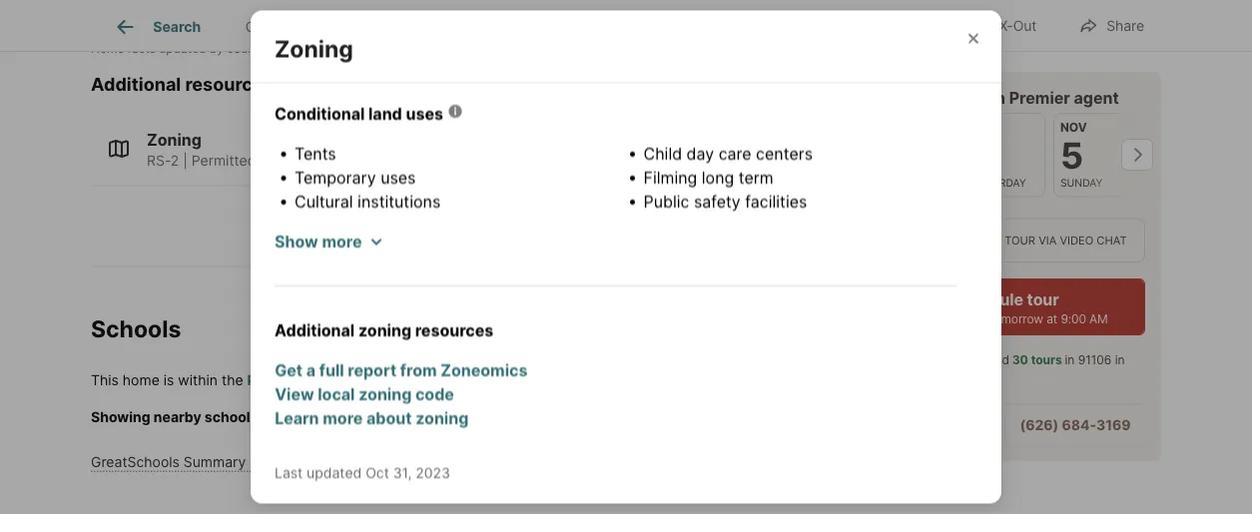 Task type: describe. For each thing, give the bounding box(es) containing it.
a inside get a full report from zoneomics view local zoning code learn more about zoning
[[306, 361, 316, 380]]

care
[[719, 144, 752, 164]]

the inside in the last 30 days
[[911, 371, 929, 386]]

more inside dropdown button
[[322, 232, 362, 251]]

0 horizontal spatial the
[[222, 372, 243, 389]]

out
[[1013, 17, 1037, 34]]

684-
[[1062, 417, 1096, 434]]

nov for 4
[[972, 120, 999, 135]]

search
[[153, 18, 201, 35]]

public
[[644, 192, 689, 212]]

91106
[[1078, 353, 1112, 368]]

at
[[1047, 312, 1058, 326]]

tents
[[295, 144, 336, 164]]

30 for days
[[956, 371, 971, 386]]

last
[[933, 371, 953, 386]]

long
[[702, 168, 734, 188]]

next
[[902, 312, 928, 326]]

23,
[[357, 41, 375, 56]]

local
[[318, 385, 355, 404]]

additional for additional zoning resources
[[275, 321, 355, 340]]

(626)
[[1020, 417, 1059, 434]]

am
[[1090, 312, 1108, 326]]

9:00
[[1061, 312, 1086, 326]]

serving
[[652, 409, 701, 426]]

30 for tours
[[1012, 353, 1028, 368]]

learn more about zoning link
[[275, 407, 957, 431]]

get
[[275, 361, 303, 380]]

nearby
[[154, 409, 201, 426]]

next image
[[1121, 139, 1153, 171]]

minor
[[692, 8, 734, 28]]

in the last 30 days
[[911, 353, 1125, 386]]

1 tab from the left
[[330, 3, 480, 51]]

school
[[370, 372, 417, 389]]

uses for land
[[406, 104, 443, 124]]

led
[[992, 353, 1009, 368]]

to
[[534, 409, 548, 426]]

search link
[[113, 15, 201, 39]]

report
[[348, 361, 397, 380]]

0 vertical spatial updated
[[159, 41, 206, 56]]

4
[[972, 134, 997, 177]]

31,
[[393, 465, 412, 482]]

all
[[579, 409, 594, 426]]

zoning element
[[275, 10, 377, 63]]

show for show less
[[275, 48, 318, 68]]

2023 inside zoning dialog
[[416, 465, 450, 482]]

show less button
[[275, 46, 374, 70]]

nov 5 sunday
[[1060, 120, 1103, 189]]

2 family, from the left
[[399, 152, 445, 169]]

tour via video chat
[[1005, 234, 1127, 247]]

tours
[[1031, 353, 1062, 368]]

conditional
[[275, 104, 365, 124]]

additional zoning resources
[[275, 321, 494, 340]]

overview
[[245, 18, 308, 35]]

share
[[1107, 17, 1144, 34]]

0 vertical spatial zoning
[[358, 321, 411, 340]]

0 vertical spatial 2023
[[378, 41, 407, 56]]

zoning for zoning rs-2 | permitted: single-family, multi-family, adu, commercial
[[147, 130, 202, 150]]

premier
[[1009, 88, 1070, 107]]

tab list containing search
[[91, 0, 754, 51]]

zoning rs-2 | permitted: single-family, multi-family, adu, commercial
[[147, 130, 565, 169]]

show for show more
[[275, 232, 318, 251]]

this
[[705, 409, 729, 426]]

showing
[[91, 409, 150, 426]]

show more
[[275, 232, 362, 251]]

tour for tour via video chat
[[1005, 234, 1036, 247]]

records
[[269, 41, 312, 56]]

utility
[[644, 8, 687, 28]]

facts
[[128, 41, 156, 56]]

nov for 5
[[1060, 120, 1087, 135]]

resources inside zoning dialog
[[415, 321, 494, 340]]

agent
[[1074, 88, 1119, 107]]

via
[[1039, 234, 1057, 247]]

saturday
[[972, 176, 1026, 189]]

schools.
[[205, 409, 262, 426]]

greatschools
[[91, 454, 180, 471]]

term
[[739, 168, 774, 188]]

(626) 684-3169
[[1020, 417, 1131, 434]]

5
[[1060, 134, 1084, 177]]

pasadena unified school district link
[[247, 372, 471, 389]]

zoning dialog
[[251, 0, 1002, 514]]

view local zoning code link
[[275, 383, 957, 407]]

facilities
[[745, 192, 807, 212]]

district
[[429, 409, 475, 426]]

check
[[313, 409, 352, 426]]

tour with a redfin premier agent
[[865, 88, 1119, 107]]

last
[[275, 465, 303, 482]]

adu,
[[449, 152, 483, 169]]

1 horizontal spatial the
[[356, 409, 378, 426]]

unified
[[317, 372, 367, 389]]

home facts updated by county records on oct 23, 2023
[[91, 41, 407, 56]]



Task type: locate. For each thing, give the bounding box(es) containing it.
tour via video chat list box
[[865, 218, 1145, 263]]

30 inside in the last 30 days
[[956, 371, 971, 386]]

option
[[865, 218, 992, 263]]

this
[[91, 372, 119, 389]]

the right check
[[356, 409, 378, 426]]

website
[[479, 409, 531, 426]]

learn
[[275, 409, 319, 428]]

cultural
[[295, 192, 353, 212]]

tents temporary uses cultural institutions
[[295, 144, 441, 212]]

family, up cultural
[[311, 152, 357, 169]]

0 vertical spatial oct
[[333, 41, 353, 56]]

tour
[[1027, 290, 1059, 309]]

zoning for zoning
[[275, 34, 353, 62]]

0 horizontal spatial updated
[[159, 41, 206, 56]]

2023 right 23,
[[378, 41, 407, 56]]

30 down agents
[[956, 371, 971, 386]]

additional for additional resources
[[91, 74, 181, 96]]

district
[[420, 372, 471, 389]]

1 vertical spatial 30
[[956, 371, 971, 386]]

safety
[[694, 192, 741, 212]]

nov inside nov 4 saturday
[[972, 120, 999, 135]]

1 vertical spatial zoning
[[359, 385, 412, 404]]

updated inside zoning dialog
[[307, 465, 362, 482]]

agents
[[950, 353, 989, 368]]

more down local
[[323, 409, 363, 428]]

the left last
[[911, 371, 929, 386]]

2023 right 31,
[[416, 465, 450, 482]]

in
[[1065, 353, 1075, 368], [1115, 353, 1125, 368]]

the
[[911, 371, 929, 386], [222, 372, 243, 389], [356, 409, 378, 426]]

in inside in the last 30 days
[[1115, 353, 1125, 368]]

on
[[316, 41, 330, 56]]

by
[[210, 41, 224, 56]]

home
[[123, 372, 160, 389]]

x-
[[999, 17, 1013, 34]]

a right with
[[942, 88, 951, 107]]

zoning up the about
[[359, 385, 412, 404]]

child
[[644, 144, 682, 164]]

nov down agent
[[1060, 120, 1087, 135]]

0 vertical spatial uses
[[406, 104, 443, 124]]

1 horizontal spatial nov
[[1060, 120, 1087, 135]]

updated right last
[[307, 465, 362, 482]]

1 vertical spatial show
[[275, 232, 318, 251]]

3 tab from the left
[[639, 3, 738, 51]]

2 horizontal spatial the
[[911, 371, 929, 386]]

1 horizontal spatial redfin
[[955, 88, 1006, 107]]

additional up full
[[275, 321, 355, 340]]

school
[[382, 409, 425, 426]]

centers
[[756, 144, 813, 164]]

0 vertical spatial show
[[275, 48, 318, 68]]

zoning up report
[[358, 321, 411, 340]]

2 tab from the left
[[480, 3, 639, 51]]

30
[[1012, 353, 1028, 368], [956, 371, 971, 386]]

1 horizontal spatial in
[[1115, 353, 1125, 368]]

multi-
[[361, 152, 399, 169]]

more inside get a full report from zoneomics view local zoning code learn more about zoning
[[323, 409, 363, 428]]

about
[[367, 409, 412, 428]]

tour left with
[[865, 88, 900, 107]]

1 vertical spatial more
[[323, 409, 363, 428]]

rating
[[250, 454, 292, 471]]

temporary
[[295, 168, 376, 188]]

greatschools summary rating
[[91, 454, 292, 471]]

nov inside nov 5 sunday
[[1060, 120, 1087, 135]]

supportive
[[295, 8, 377, 28]]

0 horizontal spatial 30
[[956, 371, 971, 386]]

days
[[975, 371, 1002, 386]]

oct inside zoning dialog
[[366, 465, 389, 482]]

permitted:
[[191, 152, 260, 169]]

greatschools summary rating link
[[91, 454, 292, 471]]

in right tours
[[1065, 353, 1075, 368]]

showing nearby schools. please check the school district website to see all schools serving this home.
[[91, 409, 774, 426]]

tour for tour with a redfin premier agent
[[865, 88, 900, 107]]

tour inside list box
[[1005, 234, 1036, 247]]

1 vertical spatial tour
[[1005, 234, 1036, 247]]

in right 91106
[[1115, 353, 1125, 368]]

1 horizontal spatial 30
[[1012, 353, 1028, 368]]

(626) 684-3169 link
[[1020, 417, 1131, 434]]

1 vertical spatial uses
[[381, 168, 416, 188]]

0 horizontal spatial nov
[[972, 120, 999, 135]]

additional down facts
[[91, 74, 181, 96]]

0 vertical spatial redfin
[[955, 88, 1006, 107]]

zoning inside zoning rs-2 | permitted: single-family, multi-family, adu, commercial
[[147, 130, 202, 150]]

1 horizontal spatial tour
[[1005, 234, 1036, 247]]

None button
[[877, 112, 957, 198], [965, 113, 1046, 197], [1053, 113, 1134, 197], [877, 112, 957, 198], [965, 113, 1046, 197], [1053, 113, 1134, 197]]

1 horizontal spatial additional
[[275, 321, 355, 340]]

nov down tour with a redfin premier agent
[[972, 120, 999, 135]]

additional
[[91, 74, 181, 96], [275, 321, 355, 340]]

1 vertical spatial additional
[[275, 321, 355, 340]]

zoneomics
[[441, 361, 528, 380]]

1 vertical spatial resources
[[415, 321, 494, 340]]

home.
[[733, 409, 774, 426]]

redfin agents led 30 tours in 91106
[[911, 353, 1112, 368]]

1 vertical spatial a
[[306, 361, 316, 380]]

1 horizontal spatial resources
[[415, 321, 494, 340]]

show more button
[[275, 230, 382, 254]]

within
[[178, 372, 218, 389]]

get a full report from zoneomics view local zoning code learn more about zoning
[[275, 361, 528, 428]]

|
[[183, 152, 188, 169]]

2 vertical spatial zoning
[[416, 409, 469, 428]]

0 horizontal spatial zoning
[[147, 130, 202, 150]]

tour left the via
[[1005, 234, 1036, 247]]

commercial
[[487, 152, 565, 169]]

a left full
[[306, 361, 316, 380]]

is
[[163, 372, 174, 389]]

1 horizontal spatial updated
[[307, 465, 362, 482]]

more down cultural
[[322, 232, 362, 251]]

zoning down "code"
[[416, 409, 469, 428]]

1 nov from the left
[[972, 120, 999, 135]]

share button
[[1062, 4, 1161, 45]]

full
[[319, 361, 344, 380]]

0 horizontal spatial tour
[[865, 88, 900, 107]]

additional resources
[[91, 74, 273, 96]]

0 horizontal spatial in
[[1065, 353, 1075, 368]]

0 vertical spatial zoning
[[275, 34, 353, 62]]

from
[[400, 361, 437, 380]]

1 horizontal spatial zoning
[[275, 34, 353, 62]]

1 horizontal spatial family,
[[399, 152, 445, 169]]

0 horizontal spatial a
[[306, 361, 316, 380]]

2 nov from the left
[[1060, 120, 1087, 135]]

oct left 31,
[[366, 465, 389, 482]]

last updated oct 31, 2023
[[275, 465, 450, 482]]

.
[[471, 372, 474, 389]]

0 vertical spatial tour
[[865, 88, 900, 107]]

additional inside zoning dialog
[[275, 321, 355, 340]]

see
[[552, 409, 575, 426]]

1 family, from the left
[[311, 152, 357, 169]]

0 horizontal spatial resources
[[185, 74, 273, 96]]

2 in from the left
[[1115, 353, 1125, 368]]

0 vertical spatial resources
[[185, 74, 273, 96]]

resources down by
[[185, 74, 273, 96]]

view
[[275, 385, 314, 404]]

redfin up 4
[[955, 88, 1006, 107]]

1 vertical spatial 2023
[[416, 465, 450, 482]]

sunday
[[1060, 176, 1103, 189]]

resources
[[185, 74, 273, 96], [415, 321, 494, 340]]

resources up zoneomics
[[415, 321, 494, 340]]

uses right land at top left
[[406, 104, 443, 124]]

uses inside tents temporary uses cultural institutions
[[381, 168, 416, 188]]

1 in from the left
[[1065, 353, 1075, 368]]

0 vertical spatial a
[[942, 88, 951, 107]]

redfin
[[955, 88, 1006, 107], [911, 353, 947, 368]]

1 vertical spatial updated
[[307, 465, 362, 482]]

0 horizontal spatial oct
[[333, 41, 353, 56]]

1 show from the top
[[275, 48, 318, 68]]

0 vertical spatial more
[[322, 232, 362, 251]]

overview tab
[[223, 3, 330, 51]]

home
[[91, 41, 124, 56]]

2
[[171, 152, 179, 169]]

0 vertical spatial 30
[[1012, 353, 1028, 368]]

rs-
[[147, 152, 171, 169]]

0 horizontal spatial additional
[[91, 74, 181, 96]]

1 vertical spatial oct
[[366, 465, 389, 482]]

child day care centers filming long term public safety facilities
[[644, 144, 813, 212]]

uses up institutions
[[381, 168, 416, 188]]

this home is within the pasadena unified school district .
[[91, 372, 474, 389]]

utility minor
[[644, 8, 734, 28]]

family, left adu,
[[399, 152, 445, 169]]

0 horizontal spatial redfin
[[911, 353, 947, 368]]

1 vertical spatial zoning
[[147, 130, 202, 150]]

uses for temporary
[[381, 168, 416, 188]]

video
[[1060, 234, 1094, 247]]

redfin up last
[[911, 353, 947, 368]]

tab
[[330, 3, 480, 51], [480, 3, 639, 51], [639, 3, 738, 51]]

day
[[687, 144, 714, 164]]

oct right on
[[333, 41, 353, 56]]

2 show from the top
[[275, 232, 318, 251]]

available:
[[932, 312, 984, 326]]

1 vertical spatial redfin
[[911, 353, 947, 368]]

the right within
[[222, 372, 243, 389]]

housing
[[382, 8, 441, 28]]

0 horizontal spatial 2023
[[378, 41, 407, 56]]

schedule
[[951, 290, 1024, 309]]

tour
[[865, 88, 900, 107], [1005, 234, 1036, 247]]

1 horizontal spatial 2023
[[416, 465, 450, 482]]

with
[[904, 88, 938, 107]]

zoning inside dialog
[[275, 34, 353, 62]]

updated
[[159, 41, 206, 56], [307, 465, 362, 482]]

supportive housing
[[295, 8, 441, 28]]

tab list
[[91, 0, 754, 51]]

tomorrow
[[987, 312, 1043, 326]]

get a full report from zoneomics link
[[275, 359, 957, 383]]

please
[[265, 409, 309, 426]]

oct
[[333, 41, 353, 56], [366, 465, 389, 482]]

1 horizontal spatial a
[[942, 88, 951, 107]]

single-
[[264, 152, 311, 169]]

x-out button
[[954, 4, 1054, 45]]

0 horizontal spatial family,
[[311, 152, 357, 169]]

1 horizontal spatial oct
[[366, 465, 389, 482]]

updated down the 'search'
[[159, 41, 206, 56]]

0 vertical spatial additional
[[91, 74, 181, 96]]

chat
[[1097, 234, 1127, 247]]

30 right led
[[1012, 353, 1028, 368]]



Task type: vqa. For each thing, say whether or not it's contained in the screenshot.
—
no



